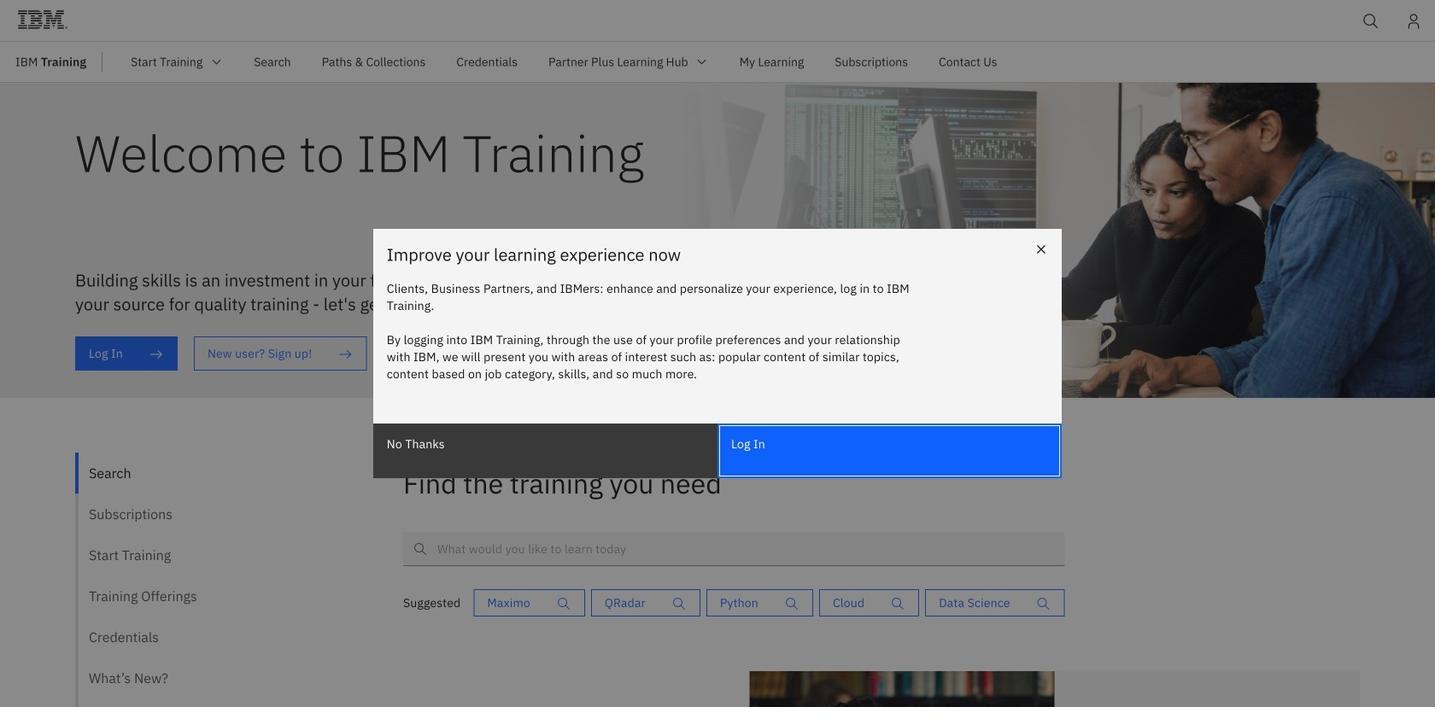 Task type: vqa. For each thing, say whether or not it's contained in the screenshot.
search icon
yes



Task type: describe. For each thing, give the bounding box(es) containing it.
search image
[[1363, 13, 1380, 30]]

please log into the training dialog
[[373, 229, 1062, 478]]

please log into the training element
[[0, 0, 1435, 707]]



Task type: locate. For each thing, give the bounding box(es) containing it.
ibm platform name element
[[0, 42, 1435, 83], [115, 42, 1435, 82]]

notifications image
[[1406, 13, 1423, 30]]

1 ibm platform name element from the left
[[0, 42, 1435, 83]]

2 ibm platform name element from the left
[[115, 42, 1435, 82]]

close image
[[1033, 241, 1050, 258]]

What would you like to learn today search field
[[403, 532, 1065, 567]]

What would you like to learn today text field
[[403, 532, 1065, 567]]



